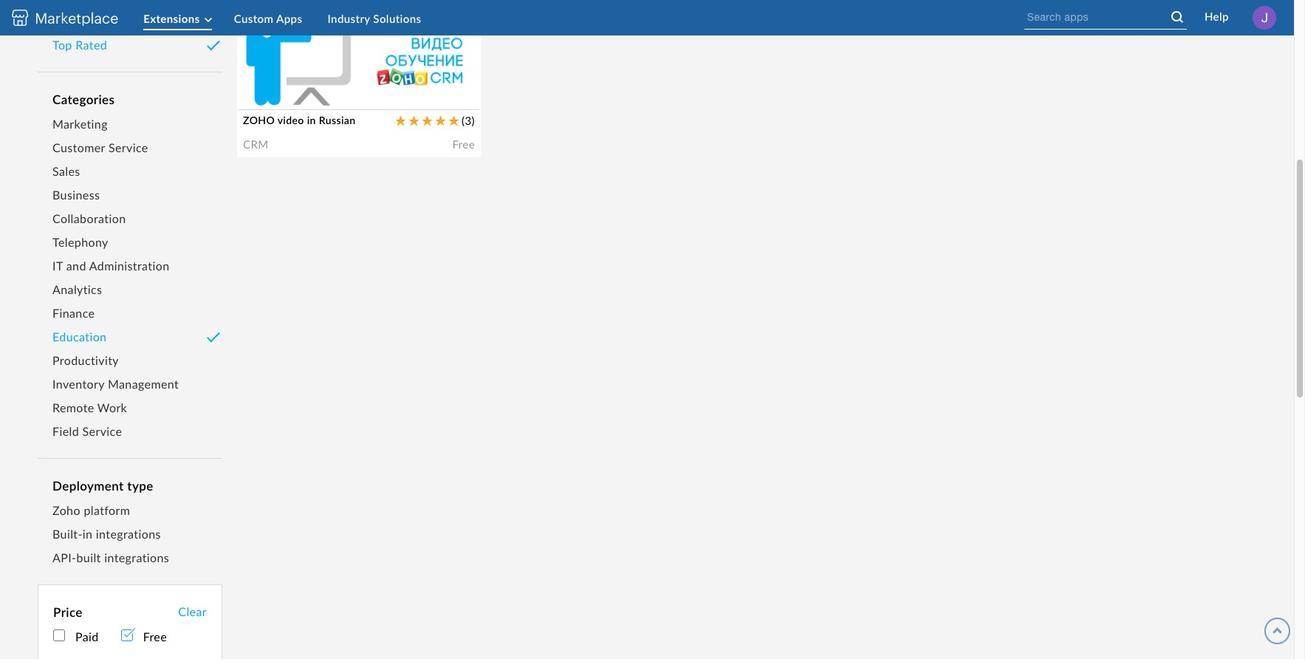 Task type: locate. For each thing, give the bounding box(es) containing it.
russian down of
[[319, 114, 356, 126]]

built-
[[52, 527, 83, 541]]

service down work
[[82, 424, 122, 438]]

1 vertical spatial video
[[278, 114, 304, 126]]

russian
[[424, 79, 463, 92], [319, 114, 356, 126]]

in down help
[[307, 114, 316, 126]]

service for customer service
[[109, 140, 148, 154]]

crm up ★ ★ ★ on the left top
[[249, 34, 275, 47]]

service down "marketing" link
[[109, 140, 148, 154]]

service
[[109, 140, 148, 154], [82, 424, 122, 438]]

built-in integrations
[[52, 527, 161, 541]]

productivity link
[[52, 349, 208, 372]]

crm down zoho
[[243, 137, 269, 151]]

1 vertical spatial integrations
[[104, 550, 169, 565]]

1 vertical spatial crm
[[249, 115, 275, 128]]

remote
[[52, 400, 94, 415]]

zoho
[[355, 79, 381, 92], [423, 97, 449, 110], [52, 503, 80, 517]]

inventory
[[52, 377, 105, 391]]

industry solutions
[[328, 12, 422, 25]]

custom
[[234, 12, 274, 25]]

solutions
[[373, 12, 422, 25]]

1 vertical spatial russian
[[319, 114, 356, 126]]

crm
[[249, 34, 275, 47], [249, 115, 275, 128], [243, 137, 269, 151]]

marketing link
[[52, 112, 208, 136]]

customer service
[[52, 140, 148, 154]]

marketing
[[52, 117, 108, 131]]

★ ★ ★ ★ ★ (3)
[[395, 114, 475, 127]]

1 horizontal spatial zoho
[[355, 79, 381, 92]]

zoho up the built-
[[52, 503, 80, 517]]

0 vertical spatial russian
[[424, 79, 463, 92]]

extensions link
[[143, 12, 212, 26]]

extensions
[[143, 12, 200, 25]]

★
[[249, 56, 260, 69], [262, 56, 274, 69], [276, 56, 287, 69], [395, 114, 407, 127], [409, 114, 420, 127], [422, 114, 433, 127], [435, 114, 447, 127], [449, 114, 460, 127]]

★ ★ ★
[[249, 56, 287, 69]]

tutorials
[[365, 97, 407, 110]]

2 horizontal spatial zoho
[[423, 97, 449, 110]]

customer
[[52, 140, 105, 154]]

productivity
[[52, 353, 119, 367]]

api-built integrations link
[[52, 550, 169, 565]]

zoho up '★ ★ ★ ★ ★ (3)' at the top left
[[423, 97, 449, 110]]

newest
[[52, 14, 94, 28]]

integrations up api-built integrations
[[96, 527, 161, 541]]

apps
[[384, 79, 408, 92]]

platform
[[84, 503, 130, 517]]

0 horizontal spatial russian
[[319, 114, 356, 126]]

russian up '★ ★ ★ ★ ★ (3)' at the top left
[[424, 79, 463, 92]]

free for paid
[[143, 630, 167, 644]]

zoho platform link
[[52, 503, 130, 517]]

business
[[52, 188, 100, 202]]

video down the
[[278, 114, 304, 126]]

video down for
[[333, 97, 362, 110]]

integrations down built-in integrations link
[[104, 550, 169, 565]]

integrations
[[96, 527, 161, 541], [104, 550, 169, 565]]

it
[[52, 259, 63, 273]]

inventory management link
[[52, 372, 208, 396]]

0 vertical spatial video
[[333, 97, 362, 110]]

0 horizontal spatial zoho
[[52, 503, 80, 517]]

0 vertical spatial service
[[109, 140, 148, 154]]

price
[[53, 604, 83, 620]]

Search apps search field
[[1025, 6, 1170, 28]]

free
[[447, 136, 469, 150], [453, 137, 475, 151], [143, 630, 167, 644]]

2 vertical spatial zoho
[[52, 503, 80, 517]]

integrations for api-built integrations
[[104, 550, 169, 565]]

0 vertical spatial integrations
[[96, 527, 161, 541]]

crm down with
[[249, 115, 275, 128]]

russian inside get free training for zoho apps in russian with the help of video tutorials in zoho crm
[[424, 79, 463, 92]]

clear
[[178, 604, 207, 618]]

finance
[[52, 306, 95, 320]]

zoho right for
[[355, 79, 381, 92]]

the
[[275, 97, 292, 110]]

inventory management
[[52, 377, 179, 391]]

api-
[[52, 550, 76, 565]]

field
[[52, 424, 79, 438]]

help
[[295, 97, 317, 110]]

clear link
[[178, 604, 207, 618]]

in right apps
[[411, 79, 421, 92]]

1 horizontal spatial russian
[[424, 79, 463, 92]]

1 vertical spatial service
[[82, 424, 122, 438]]

in
[[411, 79, 421, 92], [410, 97, 420, 110], [307, 114, 316, 126], [83, 527, 93, 541]]

education link
[[52, 325, 208, 349]]

video
[[333, 97, 362, 110], [278, 114, 304, 126]]

1 horizontal spatial video
[[333, 97, 362, 110]]

★ link
[[249, 54, 260, 69], [276, 54, 287, 69], [395, 109, 407, 127], [409, 109, 420, 127], [422, 109, 433, 127], [435, 109, 447, 127], [449, 109, 460, 127]]

business link
[[52, 183, 208, 207]]



Task type: vqa. For each thing, say whether or not it's contained in the screenshot.
Zoho.com.au
no



Task type: describe. For each thing, give the bounding box(es) containing it.
in up '★ ★ ★ ★ ★ (3)' at the top left
[[410, 97, 420, 110]]

type
[[127, 478, 153, 494]]

custom apps
[[234, 12, 302, 25]]

2 vertical spatial crm
[[243, 137, 269, 151]]

field service
[[52, 424, 122, 438]]

rated
[[76, 38, 107, 52]]

help link
[[1201, 6, 1233, 26]]

video inside get free training for zoho apps in russian with the help of video tutorials in zoho crm
[[333, 97, 362, 110]]

it and administration link
[[52, 254, 208, 278]]

zoho
[[243, 114, 275, 126]]

get free training for zoho apps in russian with the help of video tutorials in zoho crm
[[249, 79, 463, 128]]

deployment
[[52, 478, 124, 494]]

analytics link
[[52, 278, 208, 301]]

integrations for built-in integrations
[[96, 527, 161, 541]]

crm inside get free training for zoho apps in russian with the help of video tutorials in zoho crm
[[249, 115, 275, 128]]

get
[[249, 79, 268, 92]]

top rated
[[52, 38, 107, 52]]

it and administration
[[52, 259, 170, 273]]

categories
[[52, 92, 115, 107]]

built-in integrations link
[[52, 527, 161, 541]]

administration
[[89, 259, 170, 273]]

telephony
[[52, 235, 108, 249]]

(3)
[[462, 114, 475, 127]]

free for crm
[[453, 137, 475, 151]]

industry solutions link
[[328, 9, 444, 29]]

help
[[1205, 9, 1229, 23]]

remote work link
[[52, 396, 208, 420]]

management
[[108, 377, 179, 391]]

white image
[[1169, 9, 1187, 27]]

deployment type
[[52, 478, 153, 494]]

service for field service
[[82, 424, 122, 438]]

of
[[320, 97, 330, 110]]

custom apps link
[[234, 9, 325, 29]]

0 vertical spatial zoho
[[355, 79, 381, 92]]

sales
[[52, 164, 80, 178]]

top rated link
[[52, 33, 208, 57]]

collaboration link
[[52, 207, 208, 231]]

industry
[[328, 12, 370, 25]]

for
[[337, 79, 352, 92]]

apps
[[276, 12, 302, 25]]

and
[[66, 259, 86, 273]]

field service link
[[52, 420, 208, 443]]

education
[[52, 330, 107, 344]]

in up built in the bottom of the page
[[83, 527, 93, 541]]

1 vertical spatial zoho
[[423, 97, 449, 110]]

finance link
[[52, 301, 208, 325]]

telephony link
[[52, 231, 208, 254]]

customer service link
[[52, 136, 208, 160]]

0 horizontal spatial video
[[278, 114, 304, 126]]

remote work
[[52, 400, 127, 415]]

training
[[295, 79, 334, 92]]

zoho platform
[[52, 503, 130, 517]]

sales link
[[52, 160, 208, 183]]

zoho video in russian
[[243, 114, 356, 126]]

newest link
[[52, 10, 208, 33]]

with
[[249, 97, 272, 110]]

free
[[271, 79, 291, 92]]

collaboration
[[52, 211, 126, 225]]

work
[[97, 400, 127, 415]]

api-built integrations
[[52, 550, 169, 565]]

0 vertical spatial crm
[[249, 34, 275, 47]]

analytics
[[52, 282, 102, 296]]

top
[[52, 38, 72, 52]]

built
[[76, 550, 101, 565]]

paid
[[75, 630, 99, 644]]



